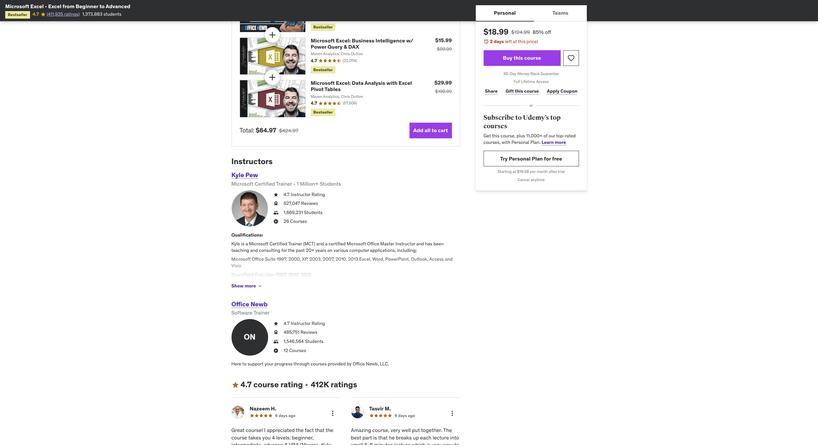Task type: locate. For each thing, give the bounding box(es) containing it.
xsmall image
[[273, 201, 279, 207], [273, 219, 279, 225], [257, 284, 263, 289], [273, 321, 279, 327], [273, 339, 279, 345], [273, 348, 279, 354]]

that up minutes
[[379, 435, 388, 441]]

this right buy
[[514, 55, 524, 61]]

through
[[294, 361, 310, 367]]

(mct)
[[303, 241, 316, 247]]

that inside the amazing course, very well put together. the best part is that he breaks up each lecture into small 5-8 minutes lecture which is very easy
[[379, 435, 388, 441]]

1 vertical spatial students
[[304, 210, 323, 216]]

the down the additional actions for review by nazeem h. icon at the bottom left of the page
[[326, 428, 334, 434]]

- up (411,935
[[45, 3, 47, 9]]

instructors
[[232, 156, 273, 167]]

more inside 'button'
[[245, 283, 256, 289]]

add all to cart button
[[410, 123, 452, 138]]

1 horizontal spatial 6
[[395, 414, 398, 419]]

buy
[[503, 55, 513, 61]]

courses down 1,669,231 students
[[290, 219, 307, 225]]

0 vertical spatial 2007,
[[323, 257, 335, 263]]

0 vertical spatial more
[[555, 140, 567, 145]]

4.7 instructor rating for newb
[[284, 321, 325, 327]]

to
[[99, 3, 105, 9], [516, 114, 522, 122], [432, 127, 437, 134], [243, 361, 247, 367]]

0 vertical spatial personal
[[494, 10, 516, 16]]

6 days ago up well
[[395, 414, 416, 419]]

reviews for pew
[[301, 201, 318, 207]]

2007, right user
[[276, 272, 288, 278]]

4.7 instructor rating up "485,751 reviews" at the left bottom of page
[[284, 321, 325, 327]]

to inside subscribe to udemy's top courses
[[516, 114, 522, 122]]

0 vertical spatial maven
[[311, 51, 323, 56]]

0 vertical spatial rating
[[312, 192, 325, 198]]

and left has
[[417, 241, 424, 247]]

1 horizontal spatial 2007,
[[323, 257, 335, 263]]

excel left from
[[30, 3, 44, 9]]

0 vertical spatial that
[[315, 428, 325, 434]]

0 vertical spatial dutton
[[351, 51, 363, 56]]

with right analysis
[[387, 80, 398, 86]]

1 vertical spatial trainer
[[289, 241, 302, 247]]

6 up he
[[395, 414, 398, 419]]

qualifications:
[[232, 232, 263, 238]]

1 horizontal spatial &
[[344, 43, 347, 50]]

0 horizontal spatial 6
[[275, 414, 278, 419]]

1 horizontal spatial access
[[537, 79, 549, 84]]

part
[[363, 435, 372, 441]]

2 excel: from the top
[[336, 80, 351, 86]]

$16.58
[[518, 169, 529, 174]]

$15.99
[[436, 37, 452, 43]]

1 horizontal spatial 6 days ago
[[395, 414, 416, 419]]

1 maven from the top
[[311, 51, 323, 56]]

lecture up easy
[[433, 435, 449, 441]]

2 analytics, from the top
[[323, 94, 340, 99]]

course, left plus
[[501, 133, 516, 139]]

office inside office newb software trainer
[[232, 301, 249, 308]]

instructor up "485,751 reviews" at the left bottom of page
[[291, 321, 311, 327]]

dutton down dax
[[351, 51, 363, 56]]

tab list containing personal
[[476, 5, 587, 22]]

xsmall image
[[273, 192, 279, 198], [273, 210, 279, 216], [273, 330, 279, 336], [304, 383, 310, 388]]

1 6 days ago from the left
[[275, 414, 296, 419]]

- left 1
[[293, 181, 296, 187]]

at inside starting at $16.58 per month after trial cancel anytime
[[513, 169, 517, 174]]

1 horizontal spatial with
[[502, 140, 511, 145]]

microsoft excel: data analysis with excel pivot tables link
[[311, 80, 412, 93]]

h.
[[271, 406, 277, 413]]

lecture down breaks
[[395, 442, 411, 446]]

data
[[352, 80, 364, 86]]

microsoft excel - excel from beginner to advanced
[[5, 3, 130, 9]]

dutton inside 'microsoft excel: data analysis with excel pivot tables maven analytics, chris dutton'
[[351, 94, 363, 99]]

the up beginner,
[[296, 428, 304, 434]]

additional actions for review by tasvir m. image
[[449, 410, 456, 418]]

85%
[[533, 29, 544, 35]]

this inside button
[[514, 55, 524, 61]]

instructor
[[291, 192, 311, 198], [396, 241, 416, 247], [291, 321, 311, 327]]

course!
[[246, 428, 263, 434]]

chris up (22,074) at top
[[341, 51, 350, 56]]

1 vertical spatial kyle
[[232, 241, 240, 247]]

ago up put
[[408, 414, 416, 419]]

1 vertical spatial 2010,
[[289, 272, 300, 278]]

1 6 from the left
[[275, 414, 278, 419]]

intermediate,
[[232, 442, 263, 446]]

1 vertical spatial is
[[374, 435, 377, 441]]

rating
[[281, 380, 303, 390]]

excel inside 'microsoft excel: data analysis with excel pivot tables maven analytics, chris dutton'
[[399, 80, 412, 86]]

plan.
[[531, 140, 541, 145]]

maven down power
[[311, 51, 323, 56]]

top
[[551, 114, 561, 122]]

527,047
[[284, 201, 300, 207]]

into
[[451, 435, 460, 441]]

2013 down computer
[[348, 257, 358, 263]]

2 vertical spatial is
[[427, 442, 431, 446]]

office up software
[[232, 301, 249, 308]]

students for newb
[[305, 339, 324, 345]]

very
[[391, 428, 401, 434], [432, 442, 442, 446]]

at right left
[[513, 39, 517, 44]]

provided
[[328, 361, 346, 367]]

0 vertical spatial analytics,
[[323, 51, 340, 56]]

query
[[328, 43, 343, 50]]

is inside qualifications: kyle is a microsoft certified trainer (mct) and a certified microsoft office master instructor and has been teaching and consulting for the past 20+ years on various computer applications, including; microsoft office suite 1997, 2000, xp, 2003, 2007, 2010, 2013 excel, word, powerpoint, outlook, access and visio sharepoint end-user 2007, 2010, 2013
[[241, 241, 245, 247]]

0 vertical spatial access
[[537, 79, 549, 84]]

0 vertical spatial for
[[544, 156, 552, 162]]

1 vertical spatial lecture
[[395, 442, 411, 446]]

1 vertical spatial rating
[[312, 321, 325, 327]]

0 horizontal spatial with
[[387, 80, 398, 86]]

per
[[530, 169, 536, 174]]

and right the teaching
[[250, 248, 258, 254]]

rating up "485,751 reviews" at the left bottom of page
[[312, 321, 325, 327]]

0 vertical spatial reviews
[[301, 201, 318, 207]]

dutton up (57,509)
[[351, 94, 363, 99]]

1 vertical spatial personal
[[512, 140, 530, 145]]

amazing course, very well put together. the best part is that he breaks up each lecture into small 5-8 minutes lecture which is very easy 
[[351, 428, 460, 446]]

at left $16.58
[[513, 169, 517, 174]]

2 vertical spatial instructor
[[291, 321, 311, 327]]

0 horizontal spatial ago
[[289, 414, 296, 419]]

microsoft
[[5, 3, 29, 9], [311, 37, 335, 44], [311, 80, 335, 86], [232, 181, 254, 187], [249, 241, 269, 247], [347, 241, 366, 247], [232, 257, 251, 263]]

courses down 1,546,564
[[289, 348, 306, 354]]

2013 down xp,
[[301, 272, 311, 278]]

1 horizontal spatial course,
[[501, 133, 516, 139]]

1 vertical spatial courses
[[289, 348, 306, 354]]

0 horizontal spatial more
[[245, 283, 256, 289]]

xsmall image for 4.7 instructor rating
[[273, 321, 279, 327]]

office left suite on the bottom left of page
[[252, 257, 264, 263]]

1 analytics, from the top
[[323, 51, 340, 56]]

trainer up past
[[289, 241, 302, 247]]

xsmall image for 1,669,231 students
[[273, 210, 279, 216]]

0 horizontal spatial 2007,
[[276, 272, 288, 278]]

buy this course
[[503, 55, 542, 61]]

students right million+
[[320, 181, 341, 187]]

advanced
[[106, 3, 130, 9]]

the inside qualifications: kyle is a microsoft certified trainer (mct) and a certified microsoft office master instructor and has been teaching and consulting for the past 20+ years on various computer applications, including; microsoft office suite 1997, 2000, xp, 2003, 2007, 2010, 2013 excel, word, powerpoint, outlook, access and visio sharepoint end-user 2007, 2010, 2013
[[288, 248, 295, 254]]

this inside get this course, plus 11,000+ of our top-rated courses, with personal plan.
[[492, 133, 500, 139]]

& down levels:
[[285, 442, 288, 446]]

1 rating from the top
[[312, 192, 325, 198]]

1 horizontal spatial -
[[293, 181, 296, 187]]

students for pew
[[304, 210, 323, 216]]

wishlist image
[[568, 54, 575, 62]]

1 vertical spatial instructor
[[396, 241, 416, 247]]

2 vertical spatial personal
[[509, 156, 531, 162]]

kyle
[[232, 171, 244, 179], [232, 241, 240, 247]]

is down the each
[[427, 442, 431, 446]]

access down back
[[537, 79, 549, 84]]

2 vertical spatial students
[[305, 339, 324, 345]]

reviews up 1,546,564 students
[[301, 330, 318, 336]]

2 horizontal spatial the
[[326, 428, 334, 434]]

5-
[[365, 442, 370, 446]]

lecture
[[433, 435, 449, 441], [395, 442, 411, 446]]

certified up consulting
[[270, 241, 288, 247]]

2010, down 2000,
[[289, 272, 300, 278]]

with right courses,
[[502, 140, 511, 145]]

1 horizontal spatial excel
[[48, 3, 61, 9]]

0 vertical spatial with
[[387, 80, 398, 86]]

or
[[530, 103, 533, 108]]

excel right analysis
[[399, 80, 412, 86]]

2 dutton from the top
[[351, 94, 363, 99]]

medium image
[[232, 382, 239, 390]]

1 vertical spatial maven
[[311, 94, 323, 99]]

1 excel: from the top
[[336, 37, 351, 44]]

computer
[[350, 248, 369, 254]]

chris inside 'microsoft excel: data analysis with excel pivot tables maven analytics, chris dutton'
[[341, 94, 350, 99]]

this right gift
[[515, 88, 524, 94]]

1 horizontal spatial that
[[379, 435, 388, 441]]

6 for tasvir m.
[[395, 414, 398, 419]]

a
[[246, 241, 248, 247], [325, 241, 328, 247]]

days
[[494, 39, 504, 44], [279, 414, 288, 419], [398, 414, 407, 419]]

dutton inside microsoft excel: business intelligence w/ power query & dax maven analytics, chris dutton
[[351, 51, 363, 56]]

is up the teaching
[[241, 241, 245, 247]]

0 horizontal spatial for
[[282, 248, 287, 254]]

0 horizontal spatial access
[[430, 257, 444, 263]]

0 vertical spatial is
[[241, 241, 245, 247]]

on
[[244, 333, 256, 343]]

instructor up 527,047 reviews
[[291, 192, 311, 198]]

57509 reviews element
[[343, 101, 357, 106]]

teams button
[[535, 5, 587, 21]]

for
[[544, 156, 552, 162], [282, 248, 287, 254]]

1 horizontal spatial a
[[325, 241, 328, 247]]

subscribe to udemy's top courses
[[484, 114, 561, 130]]

1 horizontal spatial more
[[555, 140, 567, 145]]

1 horizontal spatial lecture
[[433, 435, 449, 441]]

microsoft inside kyle pew microsoft certified trainer - 1 million+ students
[[232, 181, 254, 187]]

1 horizontal spatial very
[[432, 442, 442, 446]]

support
[[248, 361, 264, 367]]

1,373,883 students
[[82, 11, 122, 17]]

0 vertical spatial students
[[320, 181, 341, 187]]

trainer inside kyle pew microsoft certified trainer - 1 million+ students
[[276, 181, 292, 187]]

personal up $16.58
[[509, 156, 531, 162]]

cancel
[[518, 178, 530, 182]]

0 vertical spatial &
[[344, 43, 347, 50]]

kyle left pew
[[232, 171, 244, 179]]

0 vertical spatial chris
[[341, 51, 350, 56]]

xsmall image for 26 courses
[[273, 219, 279, 225]]

tables
[[325, 86, 341, 93]]

0 horizontal spatial a
[[246, 241, 248, 247]]

days for amazing course, very well put together. the best part is that he breaks up each lecture into small 5-8 minutes lecture which is very easy 
[[398, 414, 407, 419]]

excel: for &
[[336, 37, 351, 44]]

word,
[[373, 257, 385, 263]]

4.7 up 527,047
[[284, 192, 290, 198]]

0 horizontal spatial course,
[[373, 428, 390, 434]]

1 kyle from the top
[[232, 171, 244, 179]]

course down the 'great' on the bottom left
[[232, 435, 247, 441]]

0 horizontal spatial 2010,
[[289, 272, 300, 278]]

1 horizontal spatial ago
[[408, 414, 416, 419]]

1 ago from the left
[[289, 414, 296, 419]]

2 vertical spatial trainer
[[254, 310, 270, 317]]

alarm image
[[484, 39, 489, 44]]

maven down pivot
[[311, 94, 323, 99]]

for up 1997,
[[282, 248, 287, 254]]

2 6 from the left
[[395, 414, 398, 419]]

xsmall image left 485,751
[[273, 330, 279, 336]]

1 vertical spatial &
[[285, 442, 288, 446]]

0 horizontal spatial the
[[288, 248, 295, 254]]

by
[[347, 361, 352, 367]]

xsmall image left the 1,669,231
[[273, 210, 279, 216]]

1 chris from the top
[[341, 51, 350, 56]]

end-
[[255, 272, 265, 278]]

our
[[549, 133, 556, 139]]

1 vertical spatial analytics,
[[323, 94, 340, 99]]

to inside the add all to cart button
[[432, 127, 437, 134]]

2 horizontal spatial excel
[[399, 80, 412, 86]]

11,000+
[[527, 133, 543, 139]]

ago up "appreciated"
[[289, 414, 296, 419]]

days up "appreciated"
[[279, 414, 288, 419]]

beginner
[[76, 3, 98, 9]]

1 4.7 instructor rating from the top
[[284, 192, 325, 198]]

more for show more
[[245, 283, 256, 289]]

apply
[[547, 88, 560, 94]]

on link
[[232, 320, 268, 356]]

students inside kyle pew microsoft certified trainer - 1 million+ students
[[320, 181, 341, 187]]

analytics, down tables
[[323, 94, 340, 99]]

minutes
[[374, 442, 393, 446]]

to right all
[[432, 127, 437, 134]]

trainer down newb
[[254, 310, 270, 317]]

chris up (57,509)
[[341, 94, 350, 99]]

1 vertical spatial that
[[379, 435, 388, 441]]

excel: left 'business'
[[336, 37, 351, 44]]

0 vertical spatial instructor
[[291, 192, 311, 198]]

courses down subscribe
[[484, 122, 508, 130]]

access
[[537, 79, 549, 84], [430, 257, 444, 263]]

xsmall image left 412k
[[304, 383, 310, 388]]

analytics, inside 'microsoft excel: data analysis with excel pivot tables maven analytics, chris dutton'
[[323, 94, 340, 99]]

excel: inside 'microsoft excel: data analysis with excel pivot tables maven analytics, chris dutton'
[[336, 80, 351, 86]]

1 vertical spatial at
[[513, 169, 517, 174]]

4.7 instructor rating up 527,047 reviews
[[284, 192, 325, 198]]

days right 2
[[494, 39, 504, 44]]

to left the udemy's
[[516, 114, 522, 122]]

2 a from the left
[[325, 241, 328, 247]]

2 6 days ago from the left
[[395, 414, 416, 419]]

2 maven from the top
[[311, 94, 323, 99]]

courses for office newb
[[289, 348, 306, 354]]

with inside get this course, plus 11,000+ of our top-rated courses, with personal plan.
[[502, 140, 511, 145]]

0 horizontal spatial very
[[391, 428, 401, 434]]

1 vertical spatial excel:
[[336, 80, 351, 86]]

for inside qualifications: kyle is a microsoft certified trainer (mct) and a certified microsoft office master instructor and has been teaching and consulting for the past 20+ years on various computer applications, including; microsoft office suite 1997, 2000, xp, 2003, 2007, 2010, 2013 excel, word, powerpoint, outlook, access and visio sharepoint end-user 2007, 2010, 2013
[[282, 248, 287, 254]]

1 vertical spatial access
[[430, 257, 444, 263]]

1 vertical spatial courses
[[311, 361, 327, 367]]

0 vertical spatial trainer
[[276, 181, 292, 187]]

this up courses,
[[492, 133, 500, 139]]

days up well
[[398, 414, 407, 419]]

chris inside microsoft excel: business intelligence w/ power query & dax maven analytics, chris dutton
[[341, 51, 350, 56]]

1 horizontal spatial 2010,
[[336, 257, 347, 263]]

analytics, inside microsoft excel: business intelligence w/ power query & dax maven analytics, chris dutton
[[323, 51, 340, 56]]

30-day money-back guarantee full lifetime access
[[504, 71, 560, 84]]

software
[[232, 310, 253, 317]]

very left easy
[[432, 442, 442, 446]]

1 vertical spatial reviews
[[301, 330, 318, 336]]

that right fact
[[315, 428, 325, 434]]

2 ago from the left
[[408, 414, 416, 419]]

4.7 up power
[[311, 15, 318, 21]]

rating down million+
[[312, 192, 325, 198]]

6 days ago down h.
[[275, 414, 296, 419]]

course inside great course! i appreciated the fact that the course takes you 4 levels: beginner, intermediate, advance & vba/macros. ky
[[232, 435, 247, 441]]

xsmall image down kyle pew microsoft certified trainer - 1 million+ students
[[273, 192, 279, 198]]

certified inside qualifications: kyle is a microsoft certified trainer (mct) and a certified microsoft office master instructor and has been teaching and consulting for the past 20+ years on various computer applications, including; microsoft office suite 1997, 2000, xp, 2003, 2007, 2010, 2013 excel, word, powerpoint, outlook, access and visio sharepoint end-user 2007, 2010, 2013
[[270, 241, 288, 247]]

1 vertical spatial 2007,
[[276, 272, 288, 278]]

2 rating from the top
[[312, 321, 325, 327]]

0 vertical spatial certified
[[255, 181, 275, 187]]

0 horizontal spatial is
[[241, 241, 245, 247]]

certified
[[329, 241, 346, 247]]

levels:
[[276, 435, 291, 441]]

1 horizontal spatial days
[[398, 414, 407, 419]]

a down qualifications:
[[246, 241, 248, 247]]

instructor inside qualifications: kyle is a microsoft certified trainer (mct) and a certified microsoft office master instructor and has been teaching and consulting for the past 20+ years on various computer applications, including; microsoft office suite 1997, 2000, xp, 2003, 2007, 2010, 2013 excel, word, powerpoint, outlook, access and visio sharepoint end-user 2007, 2010, 2013
[[396, 241, 416, 247]]

1 dutton from the top
[[351, 51, 363, 56]]

1 horizontal spatial the
[[296, 428, 304, 434]]

1 vertical spatial 2013
[[301, 272, 311, 278]]

1 vertical spatial with
[[502, 140, 511, 145]]

0 horizontal spatial &
[[285, 442, 288, 446]]

from
[[63, 3, 75, 9]]

access inside 30-day money-back guarantee full lifetime access
[[537, 79, 549, 84]]

1 vertical spatial -
[[293, 181, 296, 187]]

1 horizontal spatial courses
[[484, 122, 508, 130]]

students down "485,751 reviews" at the left bottom of page
[[305, 339, 324, 345]]

vba/macros.
[[289, 442, 320, 446]]

2 4.7 instructor rating from the top
[[284, 321, 325, 327]]

put
[[412, 428, 420, 434]]

ago for appreciated
[[289, 414, 296, 419]]

lifetime
[[521, 79, 536, 84]]

kyle inside kyle pew microsoft certified trainer - 1 million+ students
[[232, 171, 244, 179]]

2010, down various
[[336, 257, 347, 263]]

reviews up 1,669,231 students
[[301, 201, 318, 207]]

0 vertical spatial 2013
[[348, 257, 358, 263]]

access down been
[[430, 257, 444, 263]]

1 vertical spatial certified
[[270, 241, 288, 247]]

learn more
[[542, 140, 567, 145]]

certified
[[255, 181, 275, 187], [270, 241, 288, 247]]

1 vertical spatial very
[[432, 442, 442, 446]]

0 vertical spatial 4.7 instructor rating
[[284, 192, 325, 198]]

instructor up including; at the bottom
[[396, 241, 416, 247]]

additional actions for review by nazeem h. image
[[329, 410, 337, 418]]

more right show
[[245, 283, 256, 289]]

well
[[402, 428, 411, 434]]

a up on
[[325, 241, 328, 247]]

4.7 left (411,935
[[33, 11, 39, 17]]

back
[[531, 71, 540, 76]]

personal up $18.99
[[494, 10, 516, 16]]

0 vertical spatial course,
[[501, 133, 516, 139]]

1 vertical spatial more
[[245, 283, 256, 289]]

of
[[544, 133, 548, 139]]

students down 527,047 reviews
[[304, 210, 323, 216]]

excel: inside microsoft excel: business intelligence w/ power query & dax maven analytics, chris dutton
[[336, 37, 351, 44]]

$29.99 $199.99
[[435, 79, 452, 95]]

1 vertical spatial course,
[[373, 428, 390, 434]]

very up he
[[391, 428, 401, 434]]

2007, down on
[[323, 257, 335, 263]]

microsoft excel: data analysis with excel pivot tables maven analytics, chris dutton
[[311, 80, 412, 99]]

certified down pew
[[255, 181, 275, 187]]

more down top-
[[555, 140, 567, 145]]

0 vertical spatial -
[[45, 3, 47, 9]]

tab list
[[476, 5, 587, 22]]

personal down plus
[[512, 140, 530, 145]]

intelligence
[[376, 37, 405, 44]]

trainer left 1
[[276, 181, 292, 187]]

is
[[241, 241, 245, 247], [374, 435, 377, 441], [427, 442, 431, 446]]

course up back
[[525, 55, 542, 61]]

excel,
[[360, 257, 372, 263]]

0 vertical spatial courses
[[290, 219, 307, 225]]

more
[[555, 140, 567, 145], [245, 283, 256, 289]]

0 horizontal spatial 6 days ago
[[275, 414, 296, 419]]

2 kyle from the top
[[232, 241, 240, 247]]

0 vertical spatial courses
[[484, 122, 508, 130]]

2 chris from the top
[[341, 94, 350, 99]]

cart
[[438, 127, 448, 134]]

show more button
[[232, 280, 263, 293]]

this for gift
[[515, 88, 524, 94]]

full
[[514, 79, 520, 84]]



Task type: vqa. For each thing, say whether or not it's contained in the screenshot.
2nd a from left
yes



Task type: describe. For each thing, give the bounding box(es) containing it.
to right here
[[243, 361, 247, 367]]

left
[[505, 39, 512, 44]]

maven inside 'microsoft excel: data analysis with excel pivot tables maven analytics, chris dutton'
[[311, 94, 323, 99]]

4.7 up 485,751
[[284, 321, 290, 327]]

22074 reviews element
[[343, 58, 357, 64]]

show
[[232, 283, 244, 289]]

pew
[[246, 171, 258, 179]]

6 days ago for m.
[[395, 414, 416, 419]]

$99.99
[[437, 46, 452, 52]]

rating for newb
[[312, 321, 325, 327]]

4.7 right medium icon
[[241, 380, 252, 390]]

$18.99 $124.99 85% off
[[484, 27, 552, 37]]

xsmall image for 1,546,564 students
[[273, 339, 279, 345]]

0 horizontal spatial excel
[[30, 3, 44, 9]]

try personal plan for free link
[[484, 151, 579, 167]]

plus
[[517, 133, 526, 139]]

0 vertical spatial lecture
[[433, 435, 449, 441]]

been
[[434, 241, 444, 247]]

1997,
[[277, 257, 288, 263]]

newb
[[251, 301, 268, 308]]

microsoft excel: business intelligence w/ power query & dax maven analytics, chris dutton
[[311, 37, 414, 56]]

4.7 course rating
[[241, 380, 303, 390]]

fact
[[305, 428, 314, 434]]

1 horizontal spatial is
[[374, 435, 377, 441]]

course, inside get this course, plus 11,000+ of our top-rated courses, with personal plan.
[[501, 133, 516, 139]]

including;
[[397, 248, 417, 254]]

1
[[297, 181, 299, 187]]

trainer inside office newb software trainer
[[254, 310, 270, 317]]

microsoft inside 'microsoft excel: data analysis with excel pivot tables maven analytics, chris dutton'
[[311, 80, 335, 86]]

xsmall image for 485,751 reviews
[[273, 330, 279, 336]]

2 horizontal spatial days
[[494, 39, 504, 44]]

0 vertical spatial very
[[391, 428, 401, 434]]

advance
[[264, 442, 283, 446]]

outlook,
[[411, 257, 429, 263]]

6 for nazeem h.
[[275, 414, 278, 419]]

ratings)
[[64, 11, 80, 17]]

2000,
[[289, 257, 301, 263]]

xsmall image for 4.7 instructor rating
[[273, 192, 279, 198]]

after
[[549, 169, 558, 174]]

starting at $16.58 per month after trial cancel anytime
[[498, 169, 565, 182]]

consulting
[[259, 248, 281, 254]]

1,546,564 students
[[284, 339, 324, 345]]

office right by
[[353, 361, 365, 367]]

rated
[[565, 133, 576, 139]]

office up applications,
[[367, 241, 380, 247]]

teams
[[553, 10, 569, 16]]

apply coupon
[[547, 88, 578, 94]]

26 courses
[[284, 219, 307, 225]]

maven inside microsoft excel: business intelligence w/ power query & dax maven analytics, chris dutton
[[311, 51, 323, 56]]

2
[[490, 39, 493, 44]]

1 horizontal spatial 2013
[[348, 257, 358, 263]]

course inside button
[[525, 55, 542, 61]]

that inside great course! i appreciated the fact that the course takes you 4 levels: beginner, intermediate, advance & vba/macros. ky
[[315, 428, 325, 434]]

day
[[510, 71, 517, 76]]

personal button
[[476, 5, 535, 21]]

12 courses
[[284, 348, 306, 354]]

excel: for tables
[[336, 80, 351, 86]]

$15.99 $99.99
[[436, 37, 452, 52]]

udemy's
[[523, 114, 550, 122]]

kyle pew image
[[232, 190, 268, 227]]

0 horizontal spatial courses
[[311, 361, 327, 367]]

on
[[328, 248, 333, 254]]

together.
[[421, 428, 443, 434]]

easy
[[443, 442, 454, 446]]

students
[[104, 11, 122, 17]]

this down $124.99
[[518, 39, 526, 44]]

total:
[[240, 127, 255, 134]]

2 horizontal spatial is
[[427, 442, 431, 446]]

to up 1,373,883 students
[[99, 3, 105, 9]]

business
[[352, 37, 375, 44]]

share button
[[484, 85, 499, 98]]

6 days ago for h.
[[275, 414, 296, 419]]

4.7 down pivot
[[311, 100, 318, 106]]

tasvir
[[370, 406, 384, 413]]

1,669,231 students
[[284, 210, 323, 216]]

course, inside the amazing course, very well put together. the best part is that he breaks up each lecture into small 5-8 minutes lecture which is very easy
[[373, 428, 390, 434]]

$424.97
[[279, 127, 299, 134]]

30-
[[504, 71, 510, 76]]

you
[[263, 435, 271, 441]]

try personal plan for free
[[501, 156, 563, 162]]

0 horizontal spatial -
[[45, 3, 47, 9]]

this for buy
[[514, 55, 524, 61]]

0 horizontal spatial 2013
[[301, 272, 311, 278]]

instructor for pew
[[291, 192, 311, 198]]

he
[[389, 435, 395, 441]]

- inside kyle pew microsoft certified trainer - 1 million+ students
[[293, 181, 296, 187]]

2 days left at this price!
[[490, 39, 539, 44]]

personal inside get this course, plus 11,000+ of our top-rated courses, with personal plan.
[[512, 140, 530, 145]]

1 a from the left
[[246, 241, 248, 247]]

$124.99
[[512, 29, 531, 35]]

this for get
[[492, 133, 500, 139]]

and right outlook, on the right of the page
[[445, 257, 453, 263]]

0 vertical spatial at
[[513, 39, 517, 44]]

amazing
[[351, 428, 371, 434]]

1 horizontal spatial for
[[544, 156, 552, 162]]

kyle inside qualifications: kyle is a microsoft certified trainer (mct) and a certified microsoft office master instructor and has been teaching and consulting for the past 20+ years on various computer applications, including; microsoft office suite 1997, 2000, xp, 2003, 2007, 2010, 2013 excel, word, powerpoint, outlook, access and visio sharepoint end-user 2007, 2010, 2013
[[232, 241, 240, 247]]

great course! i appreciated the fact that the course takes you 4 levels: beginner, intermediate, advance & vba/macros. ky
[[232, 428, 338, 446]]

has
[[426, 241, 433, 247]]

show more
[[232, 283, 256, 289]]

instructor for newb
[[291, 321, 311, 327]]

reviews for newb
[[301, 330, 318, 336]]

0 vertical spatial 2010,
[[336, 257, 347, 263]]

courses inside subscribe to udemy's top courses
[[484, 122, 508, 130]]

trainer inside qualifications: kyle is a microsoft certified trainer (mct) and a certified microsoft office master instructor and has been teaching and consulting for the past 20+ years on various computer applications, including; microsoft office suite 1997, 2000, xp, 2003, 2007, 2010, 2013 excel, word, powerpoint, outlook, access and visio sharepoint end-user 2007, 2010, 2013
[[289, 241, 302, 247]]

& inside great course! i appreciated the fact that the course takes you 4 levels: beginner, intermediate, advance & vba/macros. ky
[[285, 442, 288, 446]]

apply coupon button
[[546, 85, 579, 98]]

suite
[[265, 257, 276, 263]]

beginner,
[[292, 435, 314, 441]]

office newb software trainer
[[232, 301, 270, 317]]

& inside microsoft excel: business intelligence w/ power query & dax maven analytics, chris dutton
[[344, 43, 347, 50]]

rating for pew
[[312, 192, 325, 198]]

free
[[553, 156, 563, 162]]

million+
[[300, 181, 319, 187]]

appreciated
[[267, 428, 295, 434]]

ratings
[[331, 380, 358, 390]]

certified inside kyle pew microsoft certified trainer - 1 million+ students
[[255, 181, 275, 187]]

here
[[232, 361, 242, 367]]

(22,074)
[[343, 58, 357, 63]]

(411,935
[[47, 11, 63, 17]]

course down your
[[254, 380, 279, 390]]

visio
[[232, 263, 241, 269]]

office newb link
[[232, 301, 268, 308]]

w/
[[407, 37, 414, 44]]

starting
[[498, 169, 512, 174]]

4.7 down power
[[311, 58, 318, 64]]

xsmall image for 12 courses
[[273, 348, 279, 354]]

office newb element
[[232, 320, 268, 356]]

access inside qualifications: kyle is a microsoft certified trainer (mct) and a certified microsoft office master instructor and has been teaching and consulting for the past 20+ years on various computer applications, including; microsoft office suite 1997, 2000, xp, 2003, 2007, 2010, 2013 excel, word, powerpoint, outlook, access and visio sharepoint end-user 2007, 2010, 2013
[[430, 257, 444, 263]]

years
[[316, 248, 327, 254]]

xsmall image for 527,047 reviews
[[273, 201, 279, 207]]

4.7 instructor rating for pew
[[284, 192, 325, 198]]

microsoft excel: business intelligence w/ power query & dax link
[[311, 37, 414, 50]]

small
[[351, 442, 363, 446]]

user
[[265, 272, 275, 278]]

share
[[485, 88, 498, 94]]

xsmall image inside "show more" 'button'
[[257, 284, 263, 289]]

$18.99
[[484, 27, 509, 37]]

kyle pew microsoft certified trainer - 1 million+ students
[[232, 171, 341, 187]]

and up years
[[317, 241, 324, 247]]

applications,
[[370, 248, 396, 254]]

days for great course! i appreciated the fact that the course takes you 4 levels: beginner, intermediate, advance & vba/macros. ky
[[279, 414, 288, 419]]

various
[[334, 248, 349, 254]]

course down the lifetime
[[525, 88, 539, 94]]

xp,
[[302, 257, 309, 263]]

tasvir m.
[[370, 406, 391, 413]]

personal inside button
[[494, 10, 516, 16]]

microsoft inside microsoft excel: business intelligence w/ power query & dax maven analytics, chris dutton
[[311, 37, 335, 44]]

0 horizontal spatial lecture
[[395, 442, 411, 446]]

more for learn more
[[555, 140, 567, 145]]

20+
[[306, 248, 315, 254]]

ago for well
[[408, 414, 416, 419]]

with inside 'microsoft excel: data analysis with excel pivot tables maven analytics, chris dutton'
[[387, 80, 398, 86]]

courses for kyle pew
[[290, 219, 307, 225]]

pivot
[[311, 86, 324, 93]]

gift this course
[[506, 88, 539, 94]]



